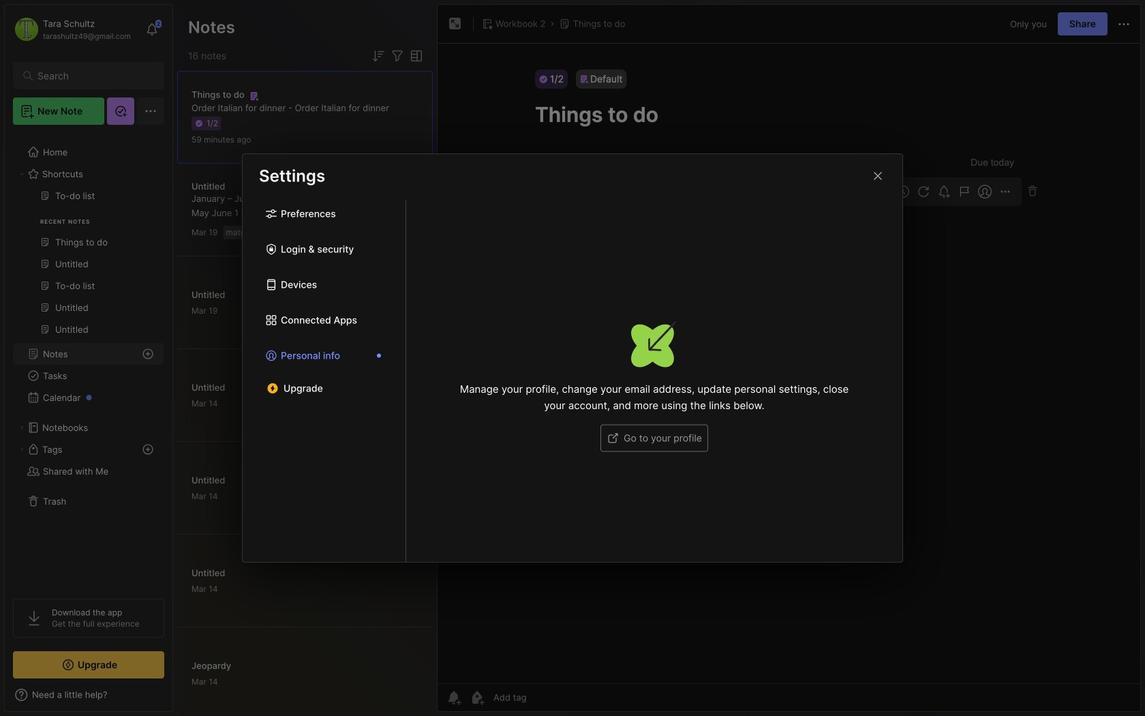 Task type: locate. For each thing, give the bounding box(es) containing it.
main element
[[0, 0, 177, 716]]

group inside tree
[[13, 185, 164, 348]]

group
[[13, 185, 164, 348]]

expand tags image
[[18, 445, 26, 453]]

None search field
[[38, 68, 146, 84]]

tree
[[5, 133, 173, 586]]

tab list
[[243, 200, 406, 562]]

none search field inside main element
[[38, 68, 146, 84]]

add a reminder image
[[446, 689, 462, 706]]



Task type: vqa. For each thing, say whether or not it's contained in the screenshot.
SEARCH FIELD
yes



Task type: describe. For each thing, give the bounding box(es) containing it.
Search text field
[[38, 70, 146, 83]]

note window element
[[437, 4, 1142, 712]]

tree inside main element
[[5, 133, 173, 586]]

close image
[[870, 168, 887, 184]]

Note Editor text field
[[438, 43, 1141, 683]]

expand note image
[[447, 16, 464, 32]]

add tag image
[[469, 689, 486, 706]]

expand notebooks image
[[18, 423, 26, 432]]



